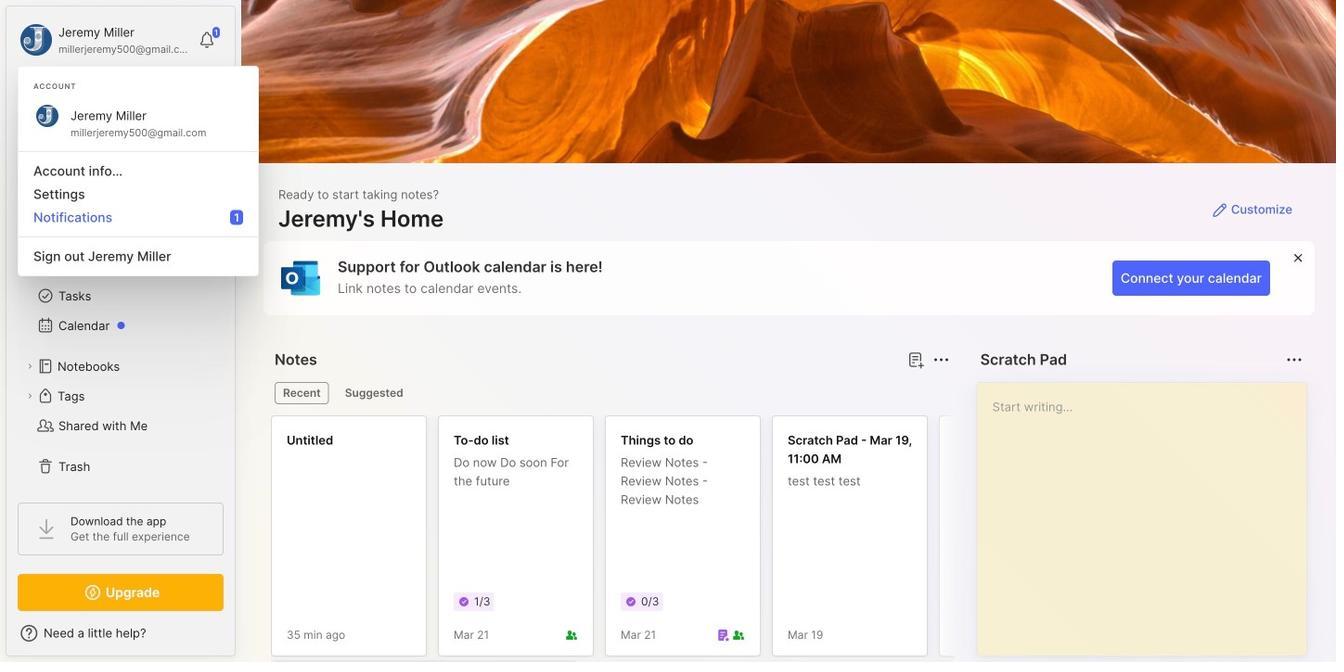Task type: vqa. For each thing, say whether or not it's contained in the screenshot.
Group
no



Task type: describe. For each thing, give the bounding box(es) containing it.
Account field
[[18, 21, 189, 58]]

Start writing… text field
[[993, 383, 1306, 642]]

WHAT'S NEW field
[[6, 619, 235, 649]]

expand notebooks image
[[24, 361, 35, 372]]

More actions field
[[1282, 347, 1308, 373]]

2 tab from the left
[[337, 383, 412, 405]]

more actions image
[[1284, 349, 1306, 371]]



Task type: locate. For each thing, give the bounding box(es) containing it.
tree
[[6, 181, 235, 493]]

0 horizontal spatial tab
[[275, 383, 329, 405]]

1 horizontal spatial tab
[[337, 383, 412, 405]]

click to collapse image
[[234, 629, 248, 651]]

tab list
[[275, 383, 948, 405]]

main element
[[0, 0, 241, 663]]

expand tags image
[[24, 391, 35, 402]]

Search text field
[[51, 95, 199, 112]]

row group
[[271, 416, 1337, 663]]

None search field
[[51, 92, 199, 114]]

tab
[[275, 383, 329, 405], [337, 383, 412, 405]]

dropdown list menu
[[19, 144, 258, 268]]

none search field inside main element
[[51, 92, 199, 114]]

1 tab from the left
[[275, 383, 329, 405]]

tree inside main element
[[6, 181, 235, 493]]



